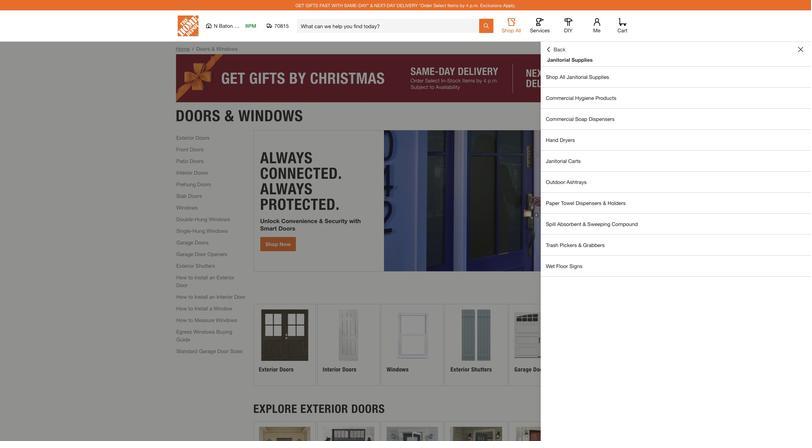 Task type: describe. For each thing, give the bounding box(es) containing it.
image for patio doors image
[[323, 428, 375, 442]]

spill absorbent & sweeping compound
[[546, 221, 638, 227]]

janitorial for janitorial carts
[[546, 158, 567, 164]]

measure
[[195, 317, 215, 323]]

convenience
[[281, 218, 318, 225]]

1 / 3
[[611, 277, 619, 284]]

sizes
[[230, 348, 243, 355]]

3
[[616, 277, 619, 284]]

day
[[387, 2, 396, 8]]

protected.
[[260, 195, 340, 214]]

paper towel dispensers & holders
[[546, 200, 626, 206]]

0 vertical spatial shutters
[[196, 263, 215, 269]]

1 horizontal spatial exterior shutters
[[451, 367, 492, 374]]

compound
[[612, 221, 638, 227]]

70815
[[275, 23, 289, 29]]

image for garage doors image
[[515, 310, 566, 362]]

1 vertical spatial interior doors
[[323, 367, 357, 374]]

unlock
[[260, 218, 280, 225]]

exterior doors link for front doors link
[[176, 134, 210, 142]]

dispensers for soap
[[589, 116, 615, 122]]

trash pickers & grabbers link
[[541, 235, 812, 256]]

shop all
[[502, 27, 521, 33]]

ashtrays
[[567, 179, 587, 185]]

all for shop all
[[516, 27, 521, 33]]

shop all janitorial supplies link
[[541, 67, 812, 87]]

gifts
[[306, 2, 318, 8]]

9pm
[[245, 23, 256, 29]]

1 horizontal spatial shutters
[[472, 367, 492, 374]]

commercial for commercial soap dispensers
[[546, 116, 574, 122]]

delivery
[[397, 2, 418, 8]]

janitorial for janitorial supplies
[[548, 57, 570, 63]]

door inside how to install an exterior door
[[176, 282, 188, 289]]

shop now
[[265, 241, 291, 248]]

0 vertical spatial supplies
[[572, 57, 593, 63]]

outdoor ashtrays link
[[541, 172, 812, 193]]

rouge
[[234, 23, 250, 29]]

carts
[[569, 158, 581, 164]]

install for interior
[[195, 294, 208, 300]]

What can we help you find today? search field
[[301, 19, 479, 33]]

outdoor
[[546, 179, 565, 185]]

wet floor signs link
[[541, 256, 812, 277]]

/ for 1
[[614, 277, 616, 284]]

n
[[214, 23, 218, 29]]

an for interior
[[210, 294, 215, 300]]

p.m.
[[470, 2, 479, 8]]

how to measure windows link
[[176, 317, 237, 324]]

hand
[[546, 137, 559, 143]]

pickers
[[560, 242, 577, 248]]

how to install a window link
[[176, 305, 233, 313]]

with
[[332, 2, 343, 8]]

a
[[210, 306, 212, 312]]

paper
[[546, 200, 560, 206]]

0 vertical spatial exterior shutters link
[[176, 262, 215, 270]]

wet
[[546, 263, 555, 270]]

to for how to install an interior door
[[188, 294, 193, 300]]

commercial for commercial hygiene products
[[546, 95, 574, 101]]

same-
[[344, 2, 359, 8]]

prehung
[[176, 181, 196, 187]]

spill absorbent & sweeping compound link
[[541, 214, 812, 235]]

shop for shop now
[[265, 241, 278, 248]]

next-
[[374, 2, 387, 8]]

how to install an interior door
[[176, 294, 246, 300]]

select
[[434, 2, 446, 8]]

0 horizontal spatial interior doors
[[176, 170, 208, 176]]

how to measure windows
[[176, 317, 237, 323]]

home
[[176, 46, 190, 52]]

home / doors & windows
[[176, 46, 238, 52]]

dispensers for towel
[[576, 200, 602, 206]]

standard garage door sizes
[[176, 348, 243, 355]]

hand dryers
[[546, 137, 575, 143]]

commercial soap dispensers link
[[541, 109, 812, 130]]

smart
[[260, 225, 277, 232]]

2 always from the top
[[260, 180, 313, 199]]

image for windows image
[[387, 310, 438, 362]]

unlock convenience & security with smart doors
[[260, 218, 361, 232]]

& inside "link"
[[603, 200, 607, 206]]

n baton rouge
[[214, 23, 250, 29]]

hung for double-
[[195, 216, 207, 222]]

window
[[214, 306, 233, 312]]

0 vertical spatial interior doors link
[[176, 169, 208, 177]]

1
[[611, 277, 614, 284]]

always connected. always protected.
[[260, 149, 342, 214]]

cart
[[618, 27, 628, 33]]

prehung doors link
[[176, 181, 211, 188]]

explore
[[254, 403, 297, 417]]

patio
[[176, 158, 188, 164]]

patio doors
[[176, 158, 204, 164]]

egress windows buying guide link
[[176, 328, 246, 344]]

feedback link image
[[803, 110, 812, 144]]

single-hung windows
[[176, 228, 228, 234]]

holders
[[608, 200, 626, 206]]

shop for shop all janitorial supplies
[[546, 74, 559, 80]]

1 vertical spatial janitorial
[[567, 74, 588, 80]]

me
[[594, 27, 601, 33]]

*order
[[419, 2, 432, 8]]

doors inside 'link'
[[190, 158, 204, 164]]

double-
[[176, 216, 195, 222]]

baton
[[219, 23, 233, 29]]

0 horizontal spatial interior
[[176, 170, 193, 176]]

how to install an exterior door
[[176, 275, 234, 289]]

diy
[[565, 27, 573, 33]]

paper towel dispensers & holders link
[[541, 193, 812, 214]]

slab doors
[[176, 193, 202, 199]]

to for how to install an exterior door
[[188, 275, 193, 281]]

trash
[[546, 242, 559, 248]]

1 horizontal spatial interior doors link
[[318, 305, 380, 386]]



Task type: locate. For each thing, give the bounding box(es) containing it.
dispensers right 'soap'
[[589, 116, 615, 122]]

1 commercial from the top
[[546, 95, 574, 101]]

how to install an interior door link
[[176, 293, 246, 301]]

janitorial down janitorial supplies on the top of page
[[567, 74, 588, 80]]

how for how to install a window
[[176, 306, 187, 312]]

front doors link
[[176, 146, 204, 153]]

0 vertical spatial exterior shutters
[[176, 263, 215, 269]]

how inside how to install an exterior door
[[176, 275, 187, 281]]

janitorial left carts at top right
[[546, 158, 567, 164]]

commercial hygiene products
[[546, 95, 617, 101]]

0 horizontal spatial exterior doors link
[[176, 134, 210, 142]]

front
[[176, 146, 189, 152]]

/ for home
[[192, 46, 194, 52]]

how for how to install an interior door
[[176, 294, 187, 300]]

how to install an exterior door link
[[176, 274, 246, 289]]

2 vertical spatial install
[[195, 306, 208, 312]]

connected.
[[260, 164, 342, 183]]

0 vertical spatial garage doors
[[176, 240, 209, 246]]

commercial up the hand dryers
[[546, 116, 574, 122]]

1 vertical spatial garage doors
[[515, 367, 548, 374]]

shop inside menu
[[546, 74, 559, 80]]

1 to from the top
[[188, 275, 193, 281]]

2 horizontal spatial shop
[[546, 74, 559, 80]]

janitorial
[[548, 57, 570, 63], [567, 74, 588, 80], [546, 158, 567, 164]]

1 vertical spatial commercial
[[546, 116, 574, 122]]

slab
[[176, 193, 187, 199]]

1 vertical spatial exterior shutters
[[451, 367, 492, 374]]

1 vertical spatial exterior doors
[[259, 367, 294, 374]]

security
[[325, 218, 348, 225]]

dispensers right towel
[[576, 200, 602, 206]]

1 always from the top
[[260, 149, 313, 167]]

1 vertical spatial windows link
[[382, 305, 444, 386]]

1 horizontal spatial garage doors
[[515, 367, 548, 374]]

install inside how to install an interior door "link"
[[195, 294, 208, 300]]

1 horizontal spatial windows link
[[382, 305, 444, 386]]

doors
[[196, 46, 210, 52], [176, 106, 221, 125], [196, 135, 210, 141], [190, 146, 204, 152], [190, 158, 204, 164], [194, 170, 208, 176], [197, 181, 211, 187], [188, 193, 202, 199], [279, 225, 296, 232], [195, 240, 209, 246], [280, 367, 294, 374], [343, 367, 357, 374], [534, 367, 548, 374], [352, 403, 385, 417]]

1 vertical spatial supplies
[[589, 74, 609, 80]]

commercial soap dispensers
[[546, 116, 615, 122]]

home link
[[176, 46, 190, 52]]

soap
[[575, 116, 588, 122]]

0 horizontal spatial garage doors link
[[176, 239, 209, 247]]

hung down double-hung windows link
[[193, 228, 205, 234]]

0 vertical spatial all
[[516, 27, 521, 33]]

0 horizontal spatial exterior shutters link
[[176, 262, 215, 270]]

openers
[[208, 251, 227, 257]]

1 horizontal spatial garage doors link
[[510, 305, 572, 386]]

hung
[[195, 216, 207, 222], [193, 228, 205, 234]]

day*
[[359, 2, 369, 8]]

standard
[[176, 348, 198, 355]]

0 vertical spatial always
[[260, 149, 313, 167]]

products
[[596, 95, 617, 101]]

get gifts fast with same-day* & next-day delivery *order select items by 4 p.m. exclusions apply.
[[296, 2, 516, 8]]

menu
[[541, 67, 812, 277]]

all down janitorial supplies on the top of page
[[560, 74, 566, 80]]

the home depot logo image
[[178, 16, 198, 36]]

1 horizontal spatial interior
[[217, 294, 233, 300]]

to up egress
[[188, 317, 193, 323]]

4 to from the top
[[188, 317, 193, 323]]

shop inside 'link'
[[265, 241, 278, 248]]

an up how to install an interior door
[[210, 275, 215, 281]]

to up the how to install a window
[[188, 294, 193, 300]]

1 vertical spatial hung
[[193, 228, 205, 234]]

0 horizontal spatial windows link
[[176, 204, 198, 212]]

70815 button
[[267, 23, 289, 29]]

services
[[530, 27, 550, 33]]

image for security doors image
[[515, 428, 566, 442]]

supplies up the shop all janitorial supplies
[[572, 57, 593, 63]]

all inside button
[[516, 27, 521, 33]]

garage door openers link
[[176, 251, 227, 258]]

how inside how to install an interior door "link"
[[176, 294, 187, 300]]

2 commercial from the top
[[546, 116, 574, 122]]

0 vertical spatial install
[[195, 275, 208, 281]]

how for how to measure windows
[[176, 317, 187, 323]]

3 to from the top
[[188, 306, 193, 312]]

to up how to measure windows
[[188, 306, 193, 312]]

0 vertical spatial windows link
[[176, 204, 198, 212]]

2 to from the top
[[188, 294, 193, 300]]

0 vertical spatial exterior doors link
[[176, 134, 210, 142]]

to inside how to install an exterior door
[[188, 275, 193, 281]]

0 horizontal spatial shop
[[265, 241, 278, 248]]

3 how from the top
[[176, 306, 187, 312]]

image for exterior shutters image
[[451, 310, 502, 362]]

buying
[[216, 329, 232, 335]]

1 how from the top
[[176, 275, 187, 281]]

shop left 'now'
[[265, 241, 278, 248]]

shop all button
[[501, 18, 522, 34]]

1 horizontal spatial exterior doors link
[[254, 305, 316, 386]]

windows inside egress windows buying guide
[[194, 329, 215, 335]]

signs
[[570, 263, 583, 270]]

an for exterior
[[210, 275, 215, 281]]

4 how from the top
[[176, 317, 187, 323]]

single-hung windows link
[[176, 227, 228, 235]]

interior doors link
[[176, 169, 208, 177], [318, 305, 380, 386]]

image for always connected. always protected. image
[[384, 130, 635, 272]]

an inside how to install an interior door "link"
[[210, 294, 215, 300]]

1 vertical spatial shutters
[[472, 367, 492, 374]]

dispensers inside "link"
[[576, 200, 602, 206]]

to for how to install a window
[[188, 306, 193, 312]]

2 how from the top
[[176, 294, 187, 300]]

garage door openers
[[176, 251, 227, 257]]

doors inside unlock convenience & security with smart doors
[[279, 225, 296, 232]]

how for how to install an exterior door
[[176, 275, 187, 281]]

install for window
[[195, 306, 208, 312]]

0 vertical spatial interior doors
[[176, 170, 208, 176]]

supplies inside menu
[[589, 74, 609, 80]]

4
[[466, 2, 469, 8]]

2 vertical spatial shop
[[265, 241, 278, 248]]

0 vertical spatial exterior doors
[[176, 135, 210, 141]]

0 horizontal spatial exterior shutters
[[176, 263, 215, 269]]

windows link
[[176, 204, 198, 212], [382, 305, 444, 386]]

back
[[554, 46, 566, 52]]

1 horizontal spatial shop
[[502, 27, 514, 33]]

guide
[[176, 337, 190, 343]]

1 vertical spatial garage doors link
[[510, 305, 572, 386]]

0 vertical spatial commercial
[[546, 95, 574, 101]]

0 vertical spatial garage doors link
[[176, 239, 209, 247]]

how
[[176, 275, 187, 281], [176, 294, 187, 300], [176, 306, 187, 312], [176, 317, 187, 323]]

1 vertical spatial exterior doors link
[[254, 305, 316, 386]]

janitorial down back
[[548, 57, 570, 63]]

back button
[[546, 46, 566, 53]]

drawer close image
[[799, 47, 804, 52]]

1 vertical spatial interior doors link
[[318, 305, 380, 386]]

exterior shutters link
[[176, 262, 215, 270], [446, 305, 508, 386]]

outdoor ashtrays
[[546, 179, 587, 185]]

trash pickers & grabbers
[[546, 242, 605, 248]]

0 horizontal spatial /
[[192, 46, 194, 52]]

door
[[195, 251, 206, 257], [176, 282, 188, 289], [234, 294, 246, 300], [217, 348, 229, 355]]

double-hung windows
[[176, 216, 230, 222]]

to
[[188, 275, 193, 281], [188, 294, 193, 300], [188, 306, 193, 312], [188, 317, 193, 323]]

interior doors
[[176, 170, 208, 176], [323, 367, 357, 374]]

install inside how to install a window link
[[195, 306, 208, 312]]

1 horizontal spatial exterior doors
[[259, 367, 294, 374]]

towel
[[561, 200, 575, 206]]

all left services
[[516, 27, 521, 33]]

0 vertical spatial an
[[210, 275, 215, 281]]

shop for shop all
[[502, 27, 514, 33]]

install for exterior
[[195, 275, 208, 281]]

2 an from the top
[[210, 294, 215, 300]]

0 vertical spatial hung
[[195, 216, 207, 222]]

shop inside button
[[502, 27, 514, 33]]

1 vertical spatial always
[[260, 180, 313, 199]]

0 vertical spatial dispensers
[[589, 116, 615, 122]]

2 horizontal spatial interior
[[323, 367, 341, 374]]

how to install a window
[[176, 306, 233, 312]]

install left the a
[[195, 306, 208, 312]]

1 vertical spatial install
[[195, 294, 208, 300]]

commercial left hygiene
[[546, 95, 574, 101]]

1 vertical spatial an
[[210, 294, 215, 300]]

single-
[[176, 228, 193, 234]]

1 horizontal spatial /
[[614, 277, 616, 284]]

image for exterior doors image
[[259, 310, 311, 362]]

/
[[192, 46, 194, 52], [614, 277, 616, 284]]

1 vertical spatial all
[[560, 74, 566, 80]]

image for storm doors image
[[387, 428, 438, 442]]

3 install from the top
[[195, 306, 208, 312]]

patio doors link
[[176, 157, 204, 165]]

0 vertical spatial interior
[[176, 170, 193, 176]]

hung up single-hung windows
[[195, 216, 207, 222]]

all for shop all janitorial supplies
[[560, 74, 566, 80]]

exterior inside how to install an exterior door
[[217, 275, 234, 281]]

0 vertical spatial janitorial
[[548, 57, 570, 63]]

& inside unlock convenience & security with smart doors
[[319, 218, 323, 225]]

commercial inside commercial soap dispensers link
[[546, 116, 574, 122]]

door inside "link"
[[234, 294, 246, 300]]

to inside "link"
[[188, 294, 193, 300]]

supplies
[[572, 57, 593, 63], [589, 74, 609, 80]]

exclusions
[[480, 2, 502, 8]]

1 vertical spatial exterior shutters link
[[446, 305, 508, 386]]

shop down janitorial supplies on the top of page
[[546, 74, 559, 80]]

0 vertical spatial shop
[[502, 27, 514, 33]]

1 an from the top
[[210, 275, 215, 281]]

hung for single-
[[193, 228, 205, 234]]

0 horizontal spatial shutters
[[196, 263, 215, 269]]

cart link
[[616, 18, 630, 34]]

supplies up products
[[589, 74, 609, 80]]

exterior doors
[[176, 135, 210, 141], [259, 367, 294, 374]]

janitorial carts link
[[541, 151, 812, 172]]

2 vertical spatial janitorial
[[546, 158, 567, 164]]

menu containing shop all janitorial supplies
[[541, 67, 812, 277]]

image for front doors image
[[259, 428, 311, 442]]

interior inside "link"
[[217, 294, 233, 300]]

absorbent
[[558, 221, 582, 227]]

slab doors link
[[176, 192, 202, 200]]

1 horizontal spatial exterior shutters link
[[446, 305, 508, 386]]

image for screen doors image
[[451, 428, 502, 442]]

to down garage door openers link
[[188, 275, 193, 281]]

now
[[280, 241, 291, 248]]

an
[[210, 275, 215, 281], [210, 294, 215, 300]]

janitorial carts
[[546, 158, 581, 164]]

to for how to measure windows
[[188, 317, 193, 323]]

2 install from the top
[[195, 294, 208, 300]]

install inside how to install an exterior door
[[195, 275, 208, 281]]

commercial hygiene products link
[[541, 88, 812, 109]]

shop down 'apply.' at the right top of page
[[502, 27, 514, 33]]

1 horizontal spatial interior doors
[[323, 367, 357, 374]]

0 horizontal spatial exterior doors
[[176, 135, 210, 141]]

an up the a
[[210, 294, 215, 300]]

0 horizontal spatial all
[[516, 27, 521, 33]]

2 vertical spatial interior
[[323, 367, 341, 374]]

egress windows buying guide
[[176, 329, 232, 343]]

explore exterior doors
[[254, 403, 385, 417]]

an inside how to install an exterior door
[[210, 275, 215, 281]]

doors & windows
[[176, 106, 303, 125]]

1 install from the top
[[195, 275, 208, 281]]

dispensers
[[589, 116, 615, 122], [576, 200, 602, 206]]

always
[[260, 149, 313, 167], [260, 180, 313, 199]]

1 vertical spatial /
[[614, 277, 616, 284]]

prehung doors
[[176, 181, 211, 187]]

how inside how to install a window link
[[176, 306, 187, 312]]

spill
[[546, 221, 556, 227]]

1 vertical spatial interior
[[217, 294, 233, 300]]

1 vertical spatial dispensers
[[576, 200, 602, 206]]

windows
[[216, 46, 238, 52], [238, 106, 303, 125], [176, 205, 198, 211], [209, 216, 230, 222], [207, 228, 228, 234], [216, 317, 237, 323], [194, 329, 215, 335], [387, 367, 409, 374]]

standard garage door sizes link
[[176, 348, 243, 356]]

install
[[195, 275, 208, 281], [195, 294, 208, 300], [195, 306, 208, 312]]

fast
[[320, 2, 331, 8]]

commercial inside commercial hygiene products link
[[546, 95, 574, 101]]

install up how to install an interior door
[[195, 275, 208, 281]]

exterior doors link for interior doors link to the right
[[254, 305, 316, 386]]

install up the how to install a window
[[195, 294, 208, 300]]

wet floor signs
[[546, 263, 583, 270]]

1 horizontal spatial all
[[560, 74, 566, 80]]

0 horizontal spatial garage doors
[[176, 240, 209, 246]]

shop all janitorial supplies
[[546, 74, 609, 80]]

how inside how to measure windows link
[[176, 317, 187, 323]]

sponsored banner image
[[176, 54, 636, 103]]

janitorial supplies
[[548, 57, 593, 63]]

apply.
[[503, 2, 516, 8]]

0 horizontal spatial interior doors link
[[176, 169, 208, 177]]

interior
[[176, 170, 193, 176], [217, 294, 233, 300], [323, 367, 341, 374]]

/ inside the home / doors & windows
[[192, 46, 194, 52]]

1 vertical spatial shop
[[546, 74, 559, 80]]

image for interior doors image
[[323, 310, 375, 362]]

garage doors
[[176, 240, 209, 246], [515, 367, 548, 374]]

services button
[[530, 18, 551, 34]]

0 vertical spatial /
[[192, 46, 194, 52]]



Task type: vqa. For each thing, say whether or not it's contained in the screenshot.
top /
yes



